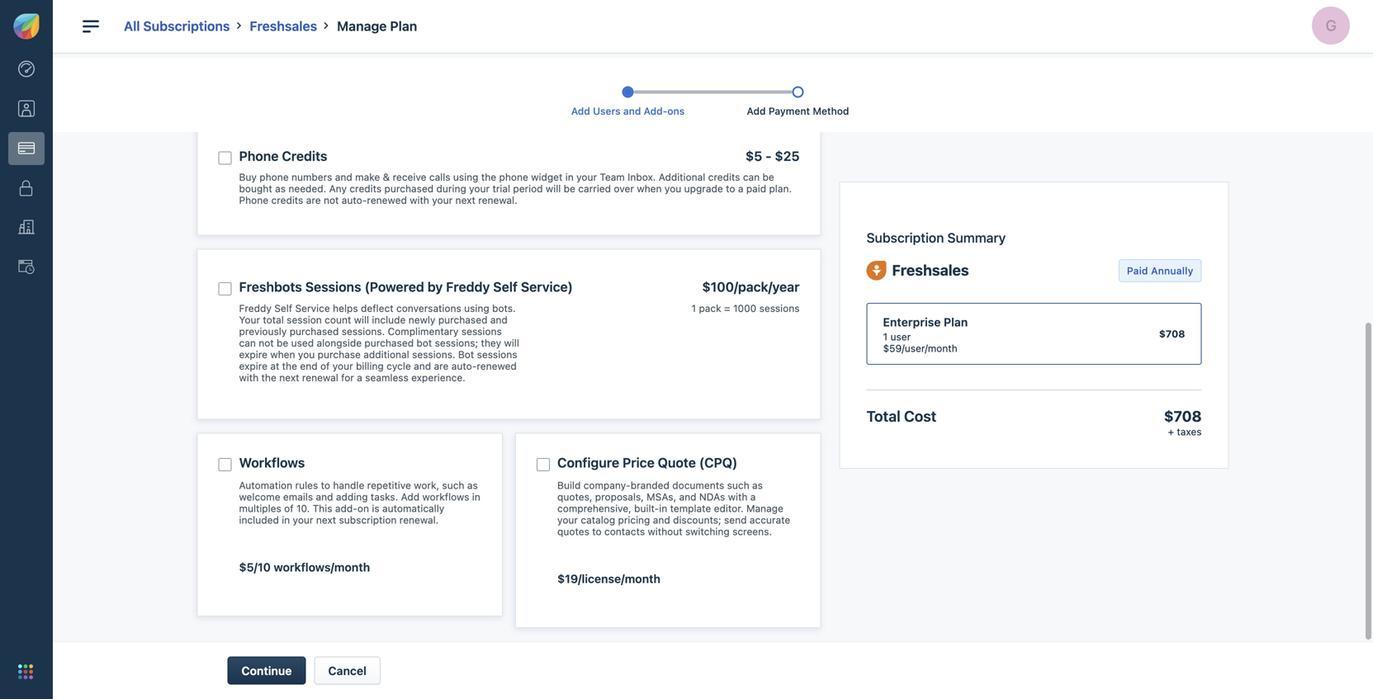 Task type: vqa. For each thing, say whether or not it's contained in the screenshot.
connect your mailbox to improve deliverability and enable 2-way sync of email conversations. on the top of page
no



Task type: describe. For each thing, give the bounding box(es) containing it.
$25
[[775, 148, 800, 164]]

period
[[513, 183, 543, 195]]

self inside freddy self service helps deflect conversations using bots. your total session count will include newly purchased and previously purchased sessions. complimentary sessions can not be used alongside purchased bot sessions; they will expire when you purchase additional sessions. bot sessions expire at the end of your billing cycle and are auto-renewed with the next renewal for a seamless experience.
[[274, 303, 292, 314]]

as inside build company-branded documents such as quotes, proposals, msas, and ndas with a comprehensive, built-in template editor. manage your catalog pricing and discounts; send accurate quotes to contacts without switching screens.
[[752, 480, 763, 491]]

auto- inside freddy self service helps deflect conversations using bots. your total session count will include newly purchased and previously purchased sessions. complimentary sessions can not be used alongside purchased bot sessions; they will expire when you purchase additional sessions. bot sessions expire at the end of your billing cycle and are auto-renewed with the next renewal for a seamless experience.
[[451, 360, 477, 372]]

renewed inside freddy self service helps deflect conversations using bots. your total session count will include newly purchased and previously purchased sessions. complimentary sessions can not be used alongside purchased bot sessions; they will expire when you purchase additional sessions. bot sessions expire at the end of your billing cycle and are auto-renewed with the next renewal for a seamless experience.
[[477, 360, 517, 372]]

add-
[[644, 105, 668, 117]]

subscriptions
[[143, 18, 230, 34]]

renewal. inside 'buy phone numbers and make & receive calls using the phone widget in your team inbox. additional credits can be bought as needed. any credits purchased during your trial period will be carried over when you upgrade to a paid plan. phone credits are not auto-renewed with your next renewal.'
[[478, 195, 517, 206]]

your inside freddy self service helps deflect conversations using bots. your total session count will include newly purchased and previously purchased sessions. complimentary sessions can not be used alongside purchased bot sessions; they will expire when you purchase additional sessions. bot sessions expire at the end of your billing cycle and are auto-renewed with the next renewal for a seamless experience.
[[333, 360, 353, 372]]

complimentary
[[388, 326, 459, 337]]

payment
[[769, 105, 810, 117]]

phone credits
[[239, 148, 327, 164]]

comprehensive,
[[557, 503, 631, 515]]

add inside automation rules to handle repetitive work, such as welcome emails and adding tasks. add workflows in multiples of 10. this add-on is automatically included in your next subscription renewal.
[[401, 491, 420, 503]]

multiples
[[239, 503, 281, 515]]

$5 - $25
[[746, 148, 800, 164]]

freddy inside freddy self service helps deflect conversations using bots. your total session count will include newly purchased and previously purchased sessions. complimentary sessions can not be used alongside purchased bot sessions; they will expire when you purchase additional sessions. bot sessions expire at the end of your billing cycle and are auto-renewed with the next renewal for a seamless experience.
[[239, 303, 272, 314]]

enterprise
[[883, 315, 941, 329]]

accurate
[[750, 515, 790, 526]]

total
[[867, 407, 901, 425]]

freshsales image
[[867, 261, 886, 281]]

handle
[[333, 480, 364, 491]]

1 expire from the top
[[239, 349, 268, 360]]

purchased inside 'buy phone numbers and make & receive calls using the phone widget in your team inbox. additional credits can be bought as needed. any credits purchased during your trial period will be carried over when you upgrade to a paid plan. phone credits are not auto-renewed with your next renewal.'
[[384, 183, 434, 195]]

1 horizontal spatial be
[[564, 183, 575, 195]]

branded
[[631, 480, 670, 491]]

next inside automation rules to handle repetitive work, such as welcome emails and adding tasks. add workflows in multiples of 10. this add-on is automatically included in your next subscription renewal.
[[316, 515, 336, 526]]

when inside 'buy phone numbers and make & receive calls using the phone widget in your team inbox. additional credits can be bought as needed. any credits purchased during your trial period will be carried over when you upgrade to a paid plan. phone credits are not auto-renewed with your next renewal.'
[[637, 183, 662, 195]]

build
[[557, 480, 581, 491]]

bought
[[239, 183, 272, 195]]

contacts
[[604, 526, 645, 538]]

1 horizontal spatial credits
[[350, 183, 382, 195]]

can inside freddy self service helps deflect conversations using bots. your total session count will include newly purchased and previously purchased sessions. complimentary sessions can not be used alongside purchased bot sessions; they will expire when you purchase additional sessions. bot sessions expire at the end of your billing cycle and are auto-renewed with the next renewal for a seamless experience.
[[239, 337, 256, 349]]

workflows
[[422, 491, 469, 503]]

are inside freddy self service helps deflect conversations using bots. your total session count will include newly purchased and previously purchased sessions. complimentary sessions can not be used alongside purchased bot sessions; they will expire when you purchase additional sessions. bot sessions expire at the end of your billing cycle and are auto-renewed with the next renewal for a seamless experience.
[[434, 360, 449, 372]]

$100 / pack / year
[[702, 279, 800, 295]]

work,
[[414, 480, 439, 491]]

with inside freddy self service helps deflect conversations using bots. your total session count will include newly purchased and previously purchased sessions. complimentary sessions can not be used alongside purchased bot sessions; they will expire when you purchase additional sessions. bot sessions expire at the end of your billing cycle and are auto-renewed with the next renewal for a seamless experience.
[[239, 372, 259, 383]]

experience.
[[411, 372, 466, 383]]

inbox.
[[628, 171, 656, 183]]

(cpq)
[[699, 455, 738, 471]]

on
[[357, 503, 369, 515]]

users image
[[18, 100, 35, 117]]

2 vertical spatial will
[[504, 337, 519, 349]]

summary
[[948, 230, 1006, 246]]

included
[[239, 515, 279, 526]]

all subscriptions link
[[124, 18, 230, 34]]

without
[[648, 526, 683, 538]]

0 vertical spatial freddy
[[446, 279, 490, 295]]

neo admin center image
[[18, 61, 35, 77]]

your left trial
[[469, 183, 490, 195]]

needed.
[[288, 183, 326, 195]]

next inside freddy self service helps deflect conversations using bots. your total session count will include newly purchased and previously purchased sessions. complimentary sessions can not be used alongside purchased bot sessions; they will expire when you purchase additional sessions. bot sessions expire at the end of your billing cycle and are auto-renewed with the next renewal for a seamless experience.
[[279, 372, 299, 383]]

10.
[[296, 503, 310, 515]]

documents
[[672, 480, 724, 491]]

paid annually
[[1127, 265, 1194, 276]]

in left '10.'
[[282, 515, 290, 526]]

1 / from the left
[[734, 279, 738, 295]]

be inside freddy self service helps deflect conversations using bots. your total session count will include newly purchased and previously purchased sessions. complimentary sessions can not be used alongside purchased bot sessions; they will expire when you purchase additional sessions. bot sessions expire at the end of your billing cycle and are auto-renewed with the next renewal for a seamless experience.
[[277, 337, 288, 349]]

cancel
[[328, 664, 366, 678]]

user
[[891, 331, 911, 343]]

method
[[813, 105, 849, 117]]

team
[[600, 171, 625, 183]]

0 vertical spatial pack
[[738, 279, 768, 295]]

bots.
[[492, 303, 516, 314]]

by
[[428, 279, 443, 295]]

0 horizontal spatial credits
[[271, 195, 303, 206]]

$708 + taxes
[[1164, 407, 1202, 438]]

1 pack = 1000 sessions
[[692, 303, 800, 314]]

you inside freddy self service helps deflect conversations using bots. your total session count will include newly purchased and previously purchased sessions. complimentary sessions can not be used alongside purchased bot sessions; they will expire when you purchase additional sessions. bot sessions expire at the end of your billing cycle and are auto-renewed with the next renewal for a seamless experience.
[[298, 349, 315, 360]]

configure
[[557, 455, 619, 471]]

0 vertical spatial sessions
[[759, 303, 800, 314]]

include
[[372, 314, 406, 326]]

freddy self service helps deflect conversations using bots. your total session count will include newly purchased and previously purchased sessions. complimentary sessions can not be used alongside purchased bot sessions; they will expire when you purchase additional sessions. bot sessions expire at the end of your billing cycle and are auto-renewed with the next renewal for a seamless experience.
[[239, 303, 519, 383]]

template
[[670, 503, 711, 515]]

quote
[[658, 455, 696, 471]]

1 vertical spatial sessions
[[461, 326, 502, 337]]

renewal
[[302, 372, 338, 383]]

a inside freddy self service helps deflect conversations using bots. your total session count will include newly purchased and previously purchased sessions. complimentary sessions can not be used alongside purchased bot sessions; they will expire when you purchase additional sessions. bot sessions expire at the end of your billing cycle and are auto-renewed with the next renewal for a seamless experience.
[[357, 372, 362, 383]]

make
[[355, 171, 380, 183]]

this
[[313, 503, 332, 515]]

not inside 'buy phone numbers and make & receive calls using the phone widget in your team inbox. additional credits can be bought as needed. any credits purchased during your trial period will be carried over when you upgrade to a paid plan. phone credits are not auto-renewed with your next renewal.'
[[324, 195, 339, 206]]

purchased down service
[[290, 326, 339, 337]]

end
[[300, 360, 318, 372]]

-
[[766, 148, 772, 164]]

company-
[[584, 480, 631, 491]]

renewal. inside automation rules to handle repetitive work, such as welcome emails and adding tasks. add workflows in multiples of 10. this add-on is automatically included in your next subscription renewal.
[[400, 515, 439, 526]]

your inside build company-branded documents such as quotes, proposals, msas, and ndas with a comprehensive, built-in template editor. manage your catalog pricing and discounts; send accurate quotes to contacts without switching screens.
[[557, 515, 578, 526]]

using inside 'buy phone numbers and make & receive calls using the phone widget in your team inbox. additional credits can be bought as needed. any credits purchased during your trial period will be carried over when you upgrade to a paid plan. phone credits are not auto-renewed with your next renewal.'
[[453, 171, 479, 183]]

freshbots
[[239, 279, 302, 295]]

add payment method
[[747, 105, 849, 117]]

for
[[341, 372, 354, 383]]

1 horizontal spatial sessions.
[[412, 349, 455, 360]]

users
[[593, 105, 621, 117]]

will inside 'buy phone numbers and make & receive calls using the phone widget in your team inbox. additional credits can be bought as needed. any credits purchased during your trial period will be carried over when you upgrade to a paid plan. phone credits are not auto-renewed with your next renewal.'
[[546, 183, 561, 195]]

$59/user/month
[[883, 343, 958, 354]]

=
[[724, 303, 730, 314]]

tasks.
[[371, 491, 398, 503]]

at
[[270, 360, 279, 372]]

numbers
[[291, 171, 332, 183]]

sessions;
[[435, 337, 478, 349]]

with inside 'buy phone numbers and make & receive calls using the phone widget in your team inbox. additional credits can be bought as needed. any credits purchased during your trial period will be carried over when you upgrade to a paid plan. phone credits are not auto-renewed with your next renewal.'
[[410, 195, 429, 206]]

$5/10
[[239, 561, 271, 574]]

as inside automation rules to handle repetitive work, such as welcome emails and adding tasks. add workflows in multiples of 10. this add-on is automatically included in your next subscription renewal.
[[467, 480, 478, 491]]

adding
[[336, 491, 368, 503]]

the inside 'buy phone numbers and make & receive calls using the phone widget in your team inbox. additional credits can be bought as needed. any credits purchased during your trial period will be carried over when you upgrade to a paid plan. phone credits are not auto-renewed with your next renewal.'
[[481, 171, 496, 183]]

used
[[291, 337, 314, 349]]

freshworks switcher image
[[18, 665, 33, 680]]

purchase
[[318, 349, 361, 360]]

newly
[[409, 314, 436, 326]]

repetitive
[[367, 480, 411, 491]]

ons
[[668, 105, 685, 117]]

my subscriptions image
[[18, 140, 35, 157]]

$5
[[746, 148, 762, 164]]

session
[[287, 314, 322, 326]]

to inside 'buy phone numbers and make & receive calls using the phone widget in your team inbox. additional credits can be bought as needed. any credits purchased during your trial period will be carried over when you upgrade to a paid plan. phone credits are not auto-renewed with your next renewal.'
[[726, 183, 735, 195]]

deflect
[[361, 303, 394, 314]]

seamless
[[365, 372, 409, 383]]

your down calls
[[432, 195, 453, 206]]

freshworks icon image
[[13, 13, 40, 40]]

renewed inside 'buy phone numbers and make & receive calls using the phone widget in your team inbox. additional credits can be bought as needed. any credits purchased during your trial period will be carried over when you upgrade to a paid plan. phone credits are not auto-renewed with your next renewal.'
[[367, 195, 407, 206]]

count
[[325, 314, 351, 326]]

msas,
[[647, 491, 676, 503]]

automatically
[[382, 503, 444, 515]]

conversations
[[396, 303, 461, 314]]

your inside automation rules to handle repetitive work, such as welcome emails and adding tasks. add workflows in multiples of 10. this add-on is automatically included in your next subscription renewal.
[[293, 515, 313, 526]]

when inside freddy self service helps deflect conversations using bots. your total session count will include newly purchased and previously purchased sessions. complimentary sessions can not be used alongside purchased bot sessions; they will expire when you purchase additional sessions. bot sessions expire at the end of your billing cycle and are auto-renewed with the next renewal for a seamless experience.
[[270, 349, 295, 360]]

previously
[[239, 326, 287, 337]]

freshsales link
[[250, 18, 317, 34]]

&
[[383, 171, 390, 183]]

0 horizontal spatial manage
[[337, 18, 387, 34]]

configure price quote (cpq)
[[557, 455, 738, 471]]



Task type: locate. For each thing, give the bounding box(es) containing it.
sessions right bot
[[477, 349, 517, 360]]

cycle
[[387, 360, 411, 372]]

1 such from the left
[[442, 480, 465, 491]]

your down alongside
[[333, 360, 353, 372]]

add for add users and add-ons
[[571, 105, 590, 117]]

and down msas, at bottom left
[[653, 515, 670, 526]]

will
[[546, 183, 561, 195], [354, 314, 369, 326], [504, 337, 519, 349]]

renewed down the &
[[367, 195, 407, 206]]

0 horizontal spatial self
[[274, 303, 292, 314]]

pack
[[738, 279, 768, 295], [699, 303, 721, 314]]

0 horizontal spatial /
[[734, 279, 738, 295]]

when right over
[[637, 183, 662, 195]]

1 phone from the top
[[239, 148, 279, 164]]

plan inside enterprise plan 1 user $59/user/month
[[944, 315, 968, 329]]

0 vertical spatial renewal.
[[478, 195, 517, 206]]

auto- down make
[[342, 195, 367, 206]]

in up without
[[659, 503, 667, 515]]

and left make
[[335, 171, 352, 183]]

build company-branded documents such as quotes, proposals, msas, and ndas with a comprehensive, built-in template editor. manage your catalog pricing and discounts; send accurate quotes to contacts without switching screens.
[[557, 480, 790, 538]]

0 vertical spatial not
[[324, 195, 339, 206]]

paid
[[1127, 265, 1148, 276]]

renewed
[[367, 195, 407, 206], [477, 360, 517, 372]]

freddy up previously
[[239, 303, 272, 314]]

with left at
[[239, 372, 259, 383]]

2 horizontal spatial to
[[726, 183, 735, 195]]

sessions
[[305, 279, 361, 295]]

security image
[[18, 180, 35, 196]]

1 vertical spatial $708
[[1164, 407, 1202, 425]]

to down comprehensive,
[[592, 526, 602, 538]]

1 vertical spatial will
[[354, 314, 369, 326]]

not inside freddy self service helps deflect conversations using bots. your total session count will include newly purchased and previously purchased sessions. complimentary sessions can not be used alongside purchased bot sessions; they will expire when you purchase additional sessions. bot sessions expire at the end of your billing cycle and are auto-renewed with the next renewal for a seamless experience.
[[259, 337, 274, 349]]

1 horizontal spatial add
[[571, 105, 590, 117]]

0 vertical spatial 1
[[692, 303, 696, 314]]

a left paid
[[738, 183, 744, 195]]

0 horizontal spatial add
[[401, 491, 420, 503]]

to left paid
[[726, 183, 735, 195]]

to right rules
[[321, 480, 330, 491]]

next left end
[[279, 372, 299, 383]]

to inside automation rules to handle repetitive work, such as welcome emails and adding tasks. add workflows in multiples of 10. this add-on is automatically included in your next subscription renewal.
[[321, 480, 330, 491]]

1 vertical spatial self
[[274, 303, 292, 314]]

0 horizontal spatial auto-
[[342, 195, 367, 206]]

organization image
[[18, 219, 35, 236]]

sessions up bot
[[461, 326, 502, 337]]

0 horizontal spatial such
[[442, 480, 465, 491]]

1 phone from the left
[[260, 171, 289, 183]]

you
[[665, 183, 682, 195], [298, 349, 315, 360]]

your down emails
[[293, 515, 313, 526]]

as right work,
[[467, 480, 478, 491]]

0 horizontal spatial a
[[357, 372, 362, 383]]

your
[[239, 314, 260, 326]]

1 left user
[[883, 331, 888, 343]]

0 horizontal spatial sessions.
[[342, 326, 385, 337]]

+
[[1168, 426, 1174, 438]]

your left team
[[576, 171, 597, 183]]

1 horizontal spatial are
[[434, 360, 449, 372]]

to
[[726, 183, 735, 195], [321, 480, 330, 491], [592, 526, 602, 538]]

1 vertical spatial when
[[270, 349, 295, 360]]

0 horizontal spatial be
[[277, 337, 288, 349]]

in right widget
[[565, 171, 574, 183]]

0 vertical spatial can
[[743, 171, 760, 183]]

1 vertical spatial next
[[279, 372, 299, 383]]

as
[[275, 183, 286, 195], [467, 480, 478, 491], [752, 480, 763, 491]]

0 vertical spatial $708
[[1159, 328, 1185, 340]]

2 such from the left
[[727, 480, 750, 491]]

enterprise plan 1 user $59/user/month
[[883, 315, 968, 354]]

credits down numbers
[[271, 195, 303, 206]]

phone inside 'buy phone numbers and make & receive calls using the phone widget in your team inbox. additional credits can be bought as needed. any credits purchased during your trial period will be carried over when you upgrade to a paid plan. phone credits are not auto-renewed with your next renewal.'
[[239, 195, 268, 206]]

the right at
[[282, 360, 297, 372]]

0 vertical spatial next
[[455, 195, 476, 206]]

0 vertical spatial plan
[[390, 18, 417, 34]]

receive
[[393, 171, 426, 183]]

pack left =
[[699, 303, 721, 314]]

are inside 'buy phone numbers and make & receive calls using the phone widget in your team inbox. additional credits can be bought as needed. any credits purchased during your trial period will be carried over when you upgrade to a paid plan. phone credits are not auto-renewed with your next renewal.'
[[306, 195, 321, 206]]

total cost
[[867, 407, 937, 425]]

2 horizontal spatial add
[[747, 105, 766, 117]]

and left ndas
[[679, 491, 697, 503]]

using right calls
[[453, 171, 479, 183]]

None checkbox
[[537, 458, 550, 471]]

continue button
[[228, 657, 306, 685]]

any
[[329, 183, 347, 195]]

can
[[743, 171, 760, 183], [239, 337, 256, 349]]

and left add-
[[623, 105, 641, 117]]

0 vertical spatial renewed
[[367, 195, 407, 206]]

be down -
[[763, 171, 774, 183]]

1 horizontal spatial freshsales
[[892, 261, 969, 279]]

freshbots sessions (powered by freddy self service)
[[239, 279, 573, 295]]

you up renewal
[[298, 349, 315, 360]]

using left bots.
[[464, 303, 489, 314]]

using inside freddy self service helps deflect conversations using bots. your total session count will include newly purchased and previously purchased sessions. complimentary sessions can not be used alongside purchased bot sessions; they will expire when you purchase additional sessions. bot sessions expire at the end of your billing cycle and are auto-renewed with the next renewal for a seamless experience.
[[464, 303, 489, 314]]

as inside 'buy phone numbers and make & receive calls using the phone widget in your team inbox. additional credits can be bought as needed. any credits purchased during your trial period will be carried over when you upgrade to a paid plan. phone credits are not auto-renewed with your next renewal.'
[[275, 183, 286, 195]]

0 vertical spatial sessions.
[[342, 326, 385, 337]]

1 horizontal spatial as
[[467, 480, 478, 491]]

can down your on the left of page
[[239, 337, 256, 349]]

and up they at the top
[[490, 314, 508, 326]]

phone
[[260, 171, 289, 183], [499, 171, 528, 183]]

additional
[[364, 349, 409, 360]]

1 vertical spatial of
[[284, 503, 294, 515]]

0 horizontal spatial the
[[261, 372, 276, 383]]

1 inside enterprise plan 1 user $59/user/month
[[883, 331, 888, 343]]

0 vertical spatial self
[[493, 279, 518, 295]]

0 vertical spatial are
[[306, 195, 321, 206]]

during
[[436, 183, 466, 195]]

such inside automation rules to handle repetitive work, such as welcome emails and adding tasks. add workflows in multiples of 10. this add-on is automatically included in your next subscription renewal.
[[442, 480, 465, 491]]

0 horizontal spatial will
[[354, 314, 369, 326]]

1 horizontal spatial renewed
[[477, 360, 517, 372]]

and down bot
[[414, 360, 431, 372]]

1
[[692, 303, 696, 314], [883, 331, 888, 343]]

0 vertical spatial using
[[453, 171, 479, 183]]

$708 for $708
[[1159, 328, 1185, 340]]

2 vertical spatial a
[[750, 491, 756, 503]]

phone left widget
[[499, 171, 528, 183]]

editor.
[[714, 503, 744, 515]]

1 vertical spatial are
[[434, 360, 449, 372]]

self down freshbots
[[274, 303, 292, 314]]

sessions. down 'deflect'
[[342, 326, 385, 337]]

the left end
[[261, 372, 276, 383]]

taxes
[[1177, 426, 1202, 438]]

0 horizontal spatial 1
[[692, 303, 696, 314]]

will right count
[[354, 314, 369, 326]]

$708 for $708 + taxes
[[1164, 407, 1202, 425]]

2 horizontal spatial credits
[[708, 171, 740, 183]]

0 horizontal spatial are
[[306, 195, 321, 206]]

of inside automation rules to handle repetitive work, such as welcome emails and adding tasks. add workflows in multiples of 10. this add-on is automatically included in your next subscription renewal.
[[284, 503, 294, 515]]

will right period
[[546, 183, 561, 195]]

0 vertical spatial when
[[637, 183, 662, 195]]

add right tasks.
[[401, 491, 420, 503]]

$708 up taxes
[[1164, 407, 1202, 425]]

auto-
[[342, 195, 367, 206], [451, 360, 477, 372]]

helps
[[333, 303, 358, 314]]

add left users
[[571, 105, 590, 117]]

1 horizontal spatial not
[[324, 195, 339, 206]]

you left upgrade
[[665, 183, 682, 195]]

credits
[[282, 148, 327, 164]]

service)
[[521, 279, 573, 295]]

with inside build company-branded documents such as quotes, proposals, msas, and ndas with a comprehensive, built-in template editor. manage your catalog pricing and discounts; send accurate quotes to contacts without switching screens.
[[728, 491, 748, 503]]

sessions. up experience.
[[412, 349, 455, 360]]

0 vertical spatial to
[[726, 183, 735, 195]]

automation rules to handle repetitive work, such as welcome emails and adding tasks. add workflows in multiples of 10. this add-on is automatically included in your next subscription renewal.
[[239, 480, 480, 526]]

1 vertical spatial can
[[239, 337, 256, 349]]

phone down buy
[[239, 195, 268, 206]]

0 horizontal spatial plan
[[390, 18, 417, 34]]

renewed down they at the top
[[477, 360, 517, 372]]

quotes
[[557, 526, 589, 538]]

workflows/month
[[274, 561, 370, 574]]

$100
[[702, 279, 734, 295]]

1 vertical spatial freshsales
[[892, 261, 969, 279]]

0 horizontal spatial phone
[[260, 171, 289, 183]]

auto- inside 'buy phone numbers and make & receive calls using the phone widget in your team inbox. additional credits can be bought as needed. any credits purchased during your trial period will be carried over when you upgrade to a paid plan. phone credits are not auto-renewed with your next renewal.'
[[342, 195, 367, 206]]

such
[[442, 480, 465, 491], [727, 480, 750, 491]]

1 left =
[[692, 303, 696, 314]]

and inside 'buy phone numbers and make & receive calls using the phone widget in your team inbox. additional credits can be bought as needed. any credits purchased during your trial period will be carried over when you upgrade to a paid plan. phone credits are not auto-renewed with your next renewal.'
[[335, 171, 352, 183]]

a inside build company-branded documents such as quotes, proposals, msas, and ndas with a comprehensive, built-in template editor. manage your catalog pricing and discounts; send accurate quotes to contacts without switching screens.
[[750, 491, 756, 503]]

a right editor.
[[750, 491, 756, 503]]

such inside build company-branded documents such as quotes, proposals, msas, and ndas with a comprehensive, built-in template editor. manage your catalog pricing and discounts; send accurate quotes to contacts without switching screens.
[[727, 480, 750, 491]]

$19/license/month
[[557, 572, 661, 586]]

audit logs image
[[18, 259, 35, 276]]

can inside 'buy phone numbers and make & receive calls using the phone widget in your team inbox. additional credits can be bought as needed. any credits purchased during your trial period will be carried over when you upgrade to a paid plan. phone credits are not auto-renewed with your next renewal.'
[[743, 171, 760, 183]]

1 horizontal spatial such
[[727, 480, 750, 491]]

1 horizontal spatial phone
[[499, 171, 528, 183]]

2 vertical spatial with
[[728, 491, 748, 503]]

self
[[493, 279, 518, 295], [274, 303, 292, 314]]

and inside automation rules to handle repetitive work, such as welcome emails and adding tasks. add workflows in multiples of 10. this add-on is automatically included in your next subscription renewal.
[[316, 491, 333, 503]]

1 vertical spatial a
[[357, 372, 362, 383]]

with down receive
[[410, 195, 429, 206]]

bot
[[458, 349, 474, 360]]

1 vertical spatial sessions.
[[412, 349, 455, 360]]

welcome
[[239, 491, 280, 503]]

are down numbers
[[306, 195, 321, 206]]

pricing
[[618, 515, 650, 526]]

to inside build company-branded documents such as quotes, proposals, msas, and ndas with a comprehensive, built-in template editor. manage your catalog pricing and discounts; send accurate quotes to contacts without switching screens.
[[592, 526, 602, 538]]

2 horizontal spatial be
[[763, 171, 774, 183]]

2 horizontal spatial will
[[546, 183, 561, 195]]

1 horizontal spatial can
[[743, 171, 760, 183]]

year
[[772, 279, 800, 295]]

1 vertical spatial freddy
[[239, 303, 272, 314]]

all subscriptions
[[124, 18, 230, 34]]

be left used
[[277, 337, 288, 349]]

2 horizontal spatial next
[[455, 195, 476, 206]]

1 vertical spatial pack
[[699, 303, 721, 314]]

add for add payment method
[[747, 105, 766, 117]]

total
[[263, 314, 284, 326]]

renewal. down workflows
[[400, 515, 439, 526]]

$708 down annually
[[1159, 328, 1185, 340]]

purchased up sessions;
[[438, 314, 488, 326]]

/ up 1 pack = 1000 sessions
[[768, 279, 772, 295]]

phone down phone credits
[[260, 171, 289, 183]]

your
[[576, 171, 597, 183], [469, 183, 490, 195], [432, 195, 453, 206], [333, 360, 353, 372], [293, 515, 313, 526], [557, 515, 578, 526]]

0 vertical spatial you
[[665, 183, 682, 195]]

1 vertical spatial manage
[[746, 503, 784, 515]]

1 horizontal spatial renewal.
[[478, 195, 517, 206]]

next inside 'buy phone numbers and make & receive calls using the phone widget in your team inbox. additional credits can be bought as needed. any credits purchased during your trial period will be carried over when you upgrade to a paid plan. phone credits are not auto-renewed with your next renewal.'
[[455, 195, 476, 206]]

0 horizontal spatial freddy
[[239, 303, 272, 314]]

0 vertical spatial of
[[320, 360, 330, 372]]

and
[[623, 105, 641, 117], [335, 171, 352, 183], [490, 314, 508, 326], [414, 360, 431, 372], [316, 491, 333, 503], [679, 491, 697, 503], [653, 515, 670, 526]]

/ up 1000
[[734, 279, 738, 295]]

over
[[614, 183, 634, 195]]

the
[[481, 171, 496, 183], [282, 360, 297, 372], [261, 372, 276, 383]]

be left carried
[[564, 183, 575, 195]]

add users and add-ons
[[571, 105, 685, 117]]

such up editor.
[[727, 480, 750, 491]]

freddy
[[446, 279, 490, 295], [239, 303, 272, 314]]

using
[[453, 171, 479, 183], [464, 303, 489, 314]]

0 horizontal spatial freshsales
[[250, 18, 317, 34]]

phone up buy
[[239, 148, 279, 164]]

is
[[372, 503, 380, 515]]

not
[[324, 195, 339, 206], [259, 337, 274, 349]]

can down '$5' at the top right of page
[[743, 171, 760, 183]]

calls
[[429, 171, 450, 183]]

freddy right by
[[446, 279, 490, 295]]

in inside build company-branded documents such as quotes, proposals, msas, and ndas with a comprehensive, built-in template editor. manage your catalog pricing and discounts; send accurate quotes to contacts without switching screens.
[[659, 503, 667, 515]]

2 phone from the top
[[239, 195, 268, 206]]

credits left paid
[[708, 171, 740, 183]]

manage up screens.
[[746, 503, 784, 515]]

next right '10.'
[[316, 515, 336, 526]]

are left bot
[[434, 360, 449, 372]]

a right for
[[357, 372, 362, 383]]

1 horizontal spatial plan
[[944, 315, 968, 329]]

0 horizontal spatial pack
[[699, 303, 721, 314]]

purchased down the include
[[365, 337, 414, 349]]

2 expire from the top
[[239, 360, 268, 372]]

0 horizontal spatial with
[[239, 372, 259, 383]]

in right workflows
[[472, 491, 480, 503]]

profile picture image
[[1312, 6, 1350, 44]]

buy phone numbers and make & receive calls using the phone widget in your team inbox. additional credits can be bought as needed. any credits purchased during your trial period will be carried over when you upgrade to a paid plan. phone credits are not auto-renewed with your next renewal.
[[239, 171, 792, 206]]

billing
[[356, 360, 384, 372]]

credits left the &
[[350, 183, 382, 195]]

1 horizontal spatial when
[[637, 183, 662, 195]]

a inside 'buy phone numbers and make & receive calls using the phone widget in your team inbox. additional credits can be bought as needed. any credits purchased during your trial period will be carried over when you upgrade to a paid plan. phone credits are not auto-renewed with your next renewal.'
[[738, 183, 744, 195]]

sessions down year
[[759, 303, 800, 314]]

expire
[[239, 349, 268, 360], [239, 360, 268, 372]]

send
[[724, 515, 747, 526]]

pack up 1 pack = 1000 sessions
[[738, 279, 768, 295]]

service
[[295, 303, 330, 314]]

and right '10.'
[[316, 491, 333, 503]]

purchased left during
[[384, 183, 434, 195]]

phone
[[239, 148, 279, 164], [239, 195, 268, 206]]

ndas
[[699, 491, 725, 503]]

cancel button
[[314, 657, 381, 685]]

auto- down sessions;
[[451, 360, 477, 372]]

1 vertical spatial 1
[[883, 331, 888, 343]]

as right bought
[[275, 183, 286, 195]]

0 vertical spatial a
[[738, 183, 744, 195]]

price
[[623, 455, 655, 471]]

they
[[481, 337, 501, 349]]

subscription
[[867, 230, 944, 246]]

add-
[[335, 503, 357, 515]]

subscription summary
[[867, 230, 1006, 246]]

1 vertical spatial you
[[298, 349, 315, 360]]

(powered
[[365, 279, 424, 295]]

add left the payment
[[747, 105, 766, 117]]

in inside 'buy phone numbers and make & receive calls using the phone widget in your team inbox. additional credits can be bought as needed. any credits purchased during your trial period will be carried over when you upgrade to a paid plan. phone credits are not auto-renewed with your next renewal.'
[[565, 171, 574, 183]]

0 horizontal spatial of
[[284, 503, 294, 515]]

of inside freddy self service helps deflect conversations using bots. your total session count will include newly purchased and previously purchased sessions. complimentary sessions can not be used alongside purchased bot sessions; they will expire when you purchase additional sessions. bot sessions expire at the end of your billing cycle and are auto-renewed with the next renewal for a seamless experience.
[[320, 360, 330, 372]]

1 horizontal spatial /
[[768, 279, 772, 295]]

0 horizontal spatial not
[[259, 337, 274, 349]]

of left '10.'
[[284, 503, 294, 515]]

plan for enterprise plan 1 user $59/user/month
[[944, 315, 968, 329]]

1 vertical spatial auto-
[[451, 360, 477, 372]]

2 horizontal spatial with
[[728, 491, 748, 503]]

1 horizontal spatial manage
[[746, 503, 784, 515]]

1 vertical spatial renewal.
[[400, 515, 439, 526]]

such right work,
[[442, 480, 465, 491]]

2 horizontal spatial the
[[481, 171, 496, 183]]

not down "total"
[[259, 337, 274, 349]]

2 vertical spatial sessions
[[477, 349, 517, 360]]

1 horizontal spatial the
[[282, 360, 297, 372]]

1 vertical spatial not
[[259, 337, 274, 349]]

next left trial
[[455, 195, 476, 206]]

1 vertical spatial using
[[464, 303, 489, 314]]

carried
[[578, 183, 611, 195]]

1 vertical spatial with
[[239, 372, 259, 383]]

will right they at the top
[[504, 337, 519, 349]]

of right end
[[320, 360, 330, 372]]

2 vertical spatial next
[[316, 515, 336, 526]]

0 horizontal spatial renewed
[[367, 195, 407, 206]]

as up accurate
[[752, 480, 763, 491]]

1 vertical spatial to
[[321, 480, 330, 491]]

self up bots.
[[493, 279, 518, 295]]

$5/10 workflows/month
[[239, 561, 370, 574]]

cost
[[904, 407, 937, 425]]

plan for manage plan
[[390, 18, 417, 34]]

renewal. right during
[[478, 195, 517, 206]]

freshsales
[[250, 18, 317, 34], [892, 261, 969, 279]]

your down quotes,
[[557, 515, 578, 526]]

2 / from the left
[[768, 279, 772, 295]]

1 horizontal spatial pack
[[738, 279, 768, 295]]

1 horizontal spatial 1
[[883, 331, 888, 343]]

proposals,
[[595, 491, 644, 503]]

0 horizontal spatial to
[[321, 480, 330, 491]]

you inside 'buy phone numbers and make & receive calls using the phone widget in your team inbox. additional credits can be bought as needed. any credits purchased during your trial period will be carried over when you upgrade to a paid plan. phone credits are not auto-renewed with your next renewal.'
[[665, 183, 682, 195]]

0 vertical spatial manage
[[337, 18, 387, 34]]

1 horizontal spatial self
[[493, 279, 518, 295]]

None checkbox
[[218, 151, 232, 165], [218, 282, 232, 296], [218, 458, 232, 471], [218, 151, 232, 165], [218, 282, 232, 296], [218, 458, 232, 471]]

widget
[[531, 171, 563, 183]]

with up send
[[728, 491, 748, 503]]

the right during
[[481, 171, 496, 183]]

not down numbers
[[324, 195, 339, 206]]

2 phone from the left
[[499, 171, 528, 183]]

screens.
[[733, 526, 772, 538]]

manage inside build company-branded documents such as quotes, proposals, msas, and ndas with a comprehensive, built-in template editor. manage your catalog pricing and discounts; send accurate quotes to contacts without switching screens.
[[746, 503, 784, 515]]

when left end
[[270, 349, 295, 360]]

manage right freshsales link
[[337, 18, 387, 34]]



